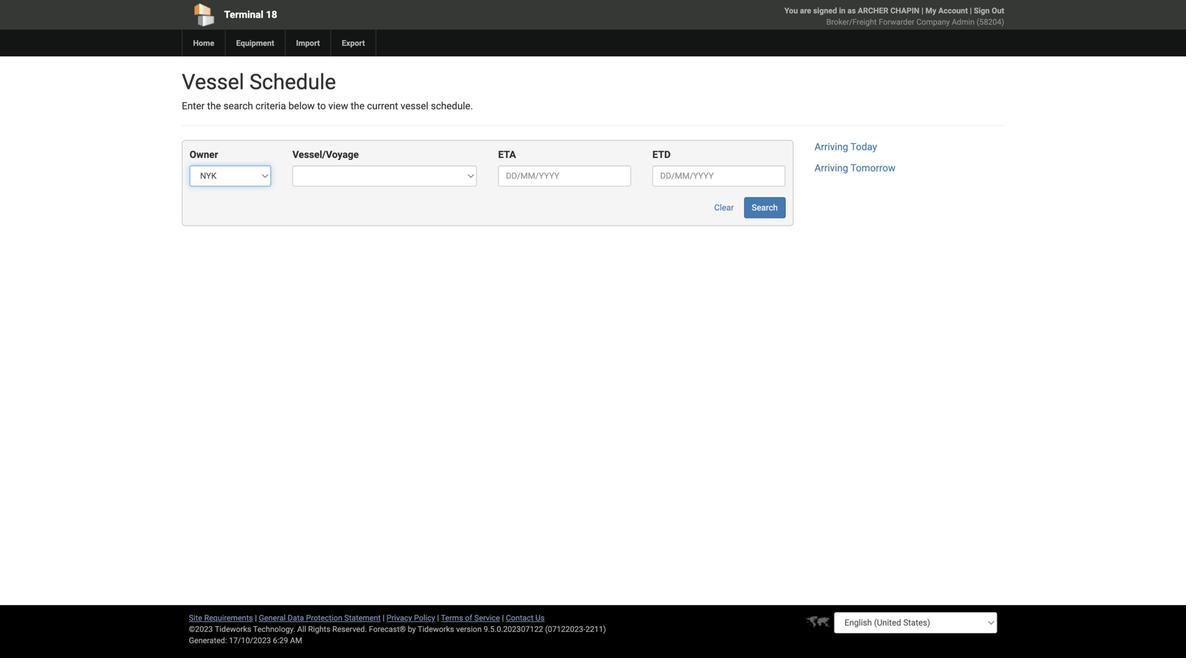 Task type: describe. For each thing, give the bounding box(es) containing it.
arriving today link
[[815, 141, 877, 153]]

| up the tideworks
[[437, 614, 439, 623]]

as
[[848, 6, 856, 15]]

(07122023-
[[545, 625, 586, 634]]

chapin
[[891, 6, 920, 15]]

2211)
[[586, 625, 606, 634]]

export link
[[331, 30, 376, 56]]

| left my
[[922, 6, 924, 15]]

all
[[297, 625, 306, 634]]

9.5.0.202307122
[[484, 625, 543, 634]]

arriving for arriving today
[[815, 141, 848, 153]]

ETA text field
[[498, 166, 631, 187]]

us
[[536, 614, 545, 623]]

18
[[266, 9, 277, 20]]

1 the from the left
[[207, 100, 221, 112]]

schedule.
[[431, 100, 473, 112]]

arriving for arriving tomorrow
[[815, 162, 848, 174]]

requirements
[[204, 614, 253, 623]]

search
[[224, 100, 253, 112]]

signed
[[813, 6, 837, 15]]

©2023 tideworks
[[189, 625, 251, 634]]

my account link
[[926, 6, 968, 15]]

you are signed in as archer chapin | my account | sign out broker/freight forwarder company admin (58204)
[[785, 6, 1004, 26]]

general
[[259, 614, 286, 623]]

home link
[[182, 30, 225, 56]]

company
[[917, 17, 950, 26]]

| up 9.5.0.202307122
[[502, 614, 504, 623]]

ETD text field
[[653, 166, 786, 187]]

owner
[[190, 149, 218, 161]]

forecast®
[[369, 625, 406, 634]]

search button
[[744, 197, 786, 218]]

protection
[[306, 614, 342, 623]]

generated:
[[189, 637, 227, 646]]

service
[[474, 614, 500, 623]]

vessel
[[182, 70, 244, 95]]

forwarder
[[879, 17, 915, 26]]

sign
[[974, 6, 990, 15]]

privacy
[[387, 614, 412, 623]]

privacy policy link
[[387, 614, 435, 623]]

account
[[939, 6, 968, 15]]

export
[[342, 38, 365, 48]]

am
[[290, 637, 302, 646]]

contact
[[506, 614, 534, 623]]

terms
[[441, 614, 463, 623]]

(58204)
[[977, 17, 1004, 26]]

reserved.
[[332, 625, 367, 634]]

criteria
[[256, 100, 286, 112]]

general data protection statement link
[[259, 614, 381, 623]]



Task type: vqa. For each thing, say whether or not it's contained in the screenshot.
11:37
no



Task type: locate. For each thing, give the bounding box(es) containing it.
my
[[926, 6, 937, 15]]

by
[[408, 625, 416, 634]]

statement
[[344, 614, 381, 623]]

home
[[193, 38, 214, 48]]

arriving tomorrow
[[815, 162, 896, 174]]

site requirements link
[[189, 614, 253, 623]]

equipment link
[[225, 30, 285, 56]]

arriving
[[815, 141, 848, 153], [815, 162, 848, 174]]

eta
[[498, 149, 516, 161]]

version
[[456, 625, 482, 634]]

tideworks
[[418, 625, 454, 634]]

1 arriving from the top
[[815, 141, 848, 153]]

in
[[839, 6, 846, 15]]

1 vertical spatial arriving
[[815, 162, 848, 174]]

0 vertical spatial arriving
[[815, 141, 848, 153]]

terms of service link
[[441, 614, 500, 623]]

broker/freight
[[827, 17, 877, 26]]

sign out link
[[974, 6, 1004, 15]]

2 the from the left
[[351, 100, 365, 112]]

|
[[922, 6, 924, 15], [970, 6, 972, 15], [255, 614, 257, 623], [383, 614, 385, 623], [437, 614, 439, 623], [502, 614, 504, 623]]

arriving tomorrow link
[[815, 162, 896, 174]]

data
[[288, 614, 304, 623]]

the right view
[[351, 100, 365, 112]]

out
[[992, 6, 1004, 15]]

to
[[317, 100, 326, 112]]

site
[[189, 614, 202, 623]]

current
[[367, 100, 398, 112]]

1 horizontal spatial the
[[351, 100, 365, 112]]

arriving down arriving today
[[815, 162, 848, 174]]

etd
[[653, 149, 671, 161]]

the
[[207, 100, 221, 112], [351, 100, 365, 112]]

terminal 18 link
[[182, 0, 512, 30]]

clear button
[[707, 197, 742, 218]]

search
[[752, 203, 778, 213]]

you
[[785, 6, 798, 15]]

archer
[[858, 6, 889, 15]]

equipment
[[236, 38, 274, 48]]

arriving up arriving tomorrow
[[815, 141, 848, 153]]

arriving today
[[815, 141, 877, 153]]

the right enter
[[207, 100, 221, 112]]

| left sign
[[970, 6, 972, 15]]

terminal
[[224, 9, 263, 20]]

import
[[296, 38, 320, 48]]

| up forecast®
[[383, 614, 385, 623]]

technology.
[[253, 625, 295, 634]]

site requirements | general data protection statement | privacy policy | terms of service | contact us ©2023 tideworks technology. all rights reserved. forecast® by tideworks version 9.5.0.202307122 (07122023-2211) generated: 17/10/2023 6:29 am
[[189, 614, 606, 646]]

vessel schedule enter the search criteria below to view the current vessel schedule.
[[182, 70, 473, 112]]

enter
[[182, 100, 205, 112]]

view
[[328, 100, 348, 112]]

import link
[[285, 30, 331, 56]]

schedule
[[250, 70, 336, 95]]

clear
[[714, 203, 734, 213]]

| left 'general'
[[255, 614, 257, 623]]

2 arriving from the top
[[815, 162, 848, 174]]

contact us link
[[506, 614, 545, 623]]

tomorrow
[[851, 162, 896, 174]]

6:29
[[273, 637, 288, 646]]

vessel
[[401, 100, 428, 112]]

vessel/voyage
[[292, 149, 359, 161]]

of
[[465, 614, 472, 623]]

17/10/2023
[[229, 637, 271, 646]]

below
[[289, 100, 315, 112]]

rights
[[308, 625, 330, 634]]

are
[[800, 6, 811, 15]]

terminal 18
[[224, 9, 277, 20]]

policy
[[414, 614, 435, 623]]

admin
[[952, 17, 975, 26]]

today
[[851, 141, 877, 153]]

0 horizontal spatial the
[[207, 100, 221, 112]]



